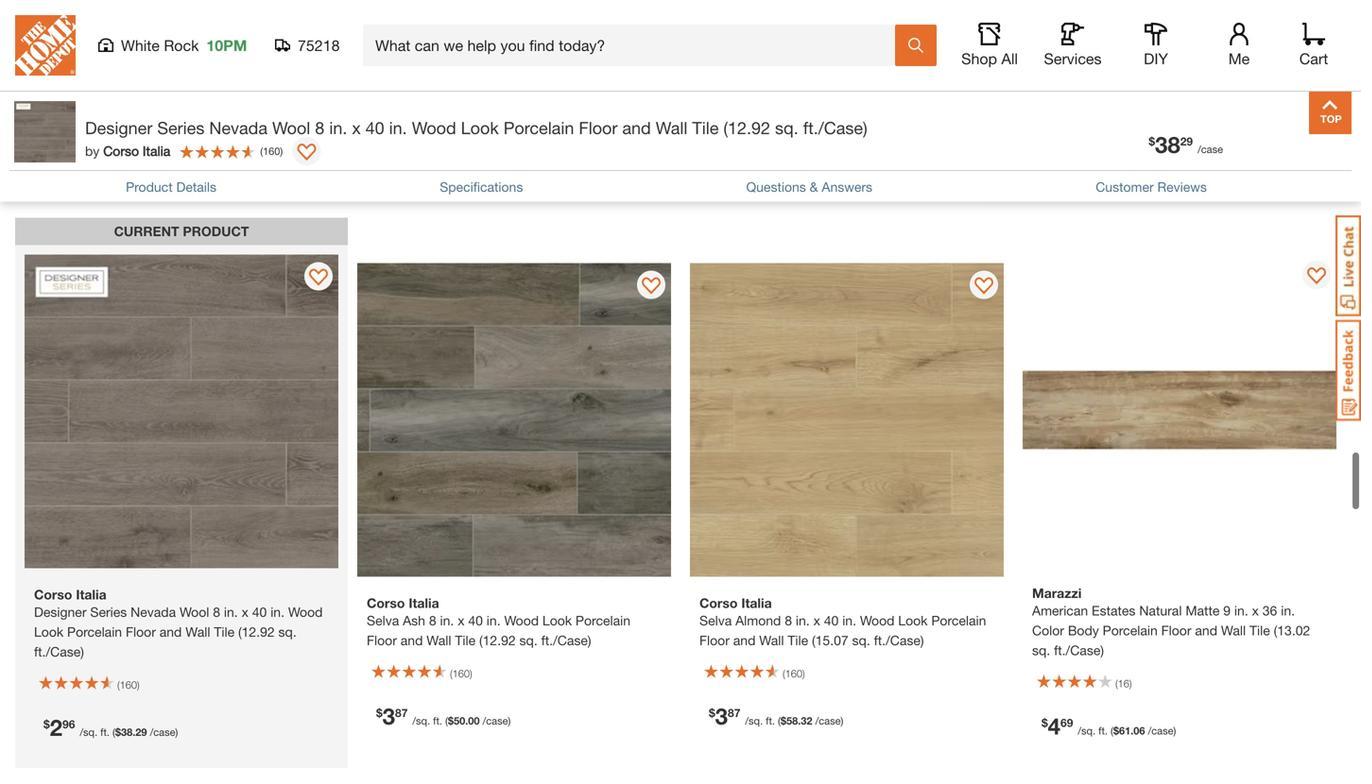 Task type: describe. For each thing, give the bounding box(es) containing it.
diy
[[1144, 50, 1169, 68]]

specifications
[[440, 179, 523, 195]]

$ left 00
[[448, 715, 454, 728]]

services
[[1045, 50, 1102, 68]]

wall for designer series nevada wool 8 in. x 40 in. wood look porcelain floor and wall tile (12.92 sq. ft./case)
[[656, 118, 688, 138]]

2 add from the left
[[303, 23, 332, 41]]

) inside $ 3 87 /sq. ft. ( $ 50 . 00 /case )
[[508, 715, 511, 728]]

( inside $ 3 87 /sq. ft. ( $ 58 . 32 /case )
[[778, 715, 781, 728]]

( inside $ 3 87 /sq. ft. ( $ 50 . 00 /case )
[[445, 715, 448, 728]]

( up '$ 2 96 /sq. ft. ( $ 38 . 29 /case )'
[[117, 680, 120, 692]]

porcelain inside marazzi american estates natural matte 9 in. x 36 in. color body porcelain floor and wall tile (13.02 sq. ft./case)
[[1103, 623, 1158, 639]]

shop
[[962, 50, 998, 68]]

/case inside $ 38 29 /case
[[1198, 143, 1224, 156]]

/case for marazzi american estates natural matte 9 in. x 36 in. color body porcelain floor and wall tile (13.02 sq. ft./case)
[[1149, 725, 1174, 738]]

series
[[157, 118, 205, 138]]

compare similar items
[[15, 153, 324, 187]]

current
[[114, 224, 179, 239]]

1 / 4
[[1272, 86, 1297, 106]]

ft. for american estates natural matte 9 in. x 36 in. color body porcelain floor and wall tile (13.02 sq. ft./case)
[[1099, 725, 1108, 738]]

$ left 96
[[44, 718, 50, 731]]

/case inside '$ 2 96 /sq. ft. ( $ 38 . 29 /case )'
[[150, 727, 175, 739]]

00
[[468, 715, 480, 728]]

floor inside marazzi american estates natural matte 9 in. x 36 in. color body porcelain floor and wall tile (13.02 sq. ft./case)
[[1162, 623, 1192, 639]]

5 to from the left
[[1009, 23, 1023, 41]]

29 inside $ 38 29 /case
[[1181, 135, 1194, 148]]

38 inside '$ 2 96 /sq. ft. ( $ 38 . 29 /case )'
[[121, 727, 133, 739]]

me button
[[1210, 23, 1270, 68]]

2 add to cart from the left
[[303, 23, 386, 41]]

display image for corso italia selva almond 8 in. x 40 in. wood look porcelain floor and wall tile (15.07 sq. ft./case)
[[975, 277, 994, 296]]

natural
[[1140, 603, 1183, 619]]

color
[[1033, 623, 1065, 639]]

shop all
[[962, 50, 1018, 68]]

/case for corso italia selva almond 8 in. x 40 in. wood look porcelain floor and wall tile (15.07 sq. ft./case)
[[816, 715, 841, 728]]

look for ash
[[543, 613, 572, 629]]

questions & answers
[[747, 179, 873, 195]]

4 add from the left
[[751, 23, 780, 41]]

matte
[[1186, 603, 1220, 619]]

product
[[126, 179, 173, 195]]

3 for selva almond 8 in. x 40 in. wood look porcelain floor and wall tile (15.07 sq. ft./case)
[[716, 703, 728, 730]]

look for almond
[[899, 613, 928, 629]]

0 horizontal spatial italia
[[143, 143, 170, 159]]

details
[[176, 179, 217, 195]]

. for almond
[[798, 715, 801, 728]]

( 160 ) for $ 3 87 /sq. ft. ( $ 58 . 32 /case )
[[783, 668, 805, 680]]

( 160 ) for $ 2 96 /sq. ft. ( $ 38 . 29 /case )
[[117, 680, 140, 692]]

87 for corso italia selva ash 8 in. x 40 in. wood look porcelain floor and wall tile (12.92 sq. ft./case)
[[395, 707, 408, 720]]

6 add to cart button from the left
[[1146, 11, 1336, 53]]

marazzi american estates natural matte 9 in. x 36 in. color body porcelain floor and wall tile (13.02 sq. ft./case)
[[1033, 586, 1311, 659]]

160 down the wool
[[263, 145, 280, 157]]

160 for $ 3 87 /sq. ft. ( $ 58 . 32 /case )
[[786, 668, 803, 680]]

( up $ 3 87 /sq. ft. ( $ 58 . 32 /case )
[[783, 668, 786, 680]]

body
[[1068, 623, 1100, 639]]

sq. for corso italia selva almond 8 in. x 40 in. wood look porcelain floor and wall tile (15.07 sq. ft./case)
[[853, 633, 871, 649]]

tile for corso italia selva ash 8 in. x 40 in. wood look porcelain floor and wall tile (12.92 sq. ft./case)
[[455, 633, 476, 649]]

5 add from the left
[[976, 23, 1004, 41]]

all
[[1002, 50, 1018, 68]]

customer
[[1096, 179, 1154, 195]]

(12.92 for designer series nevada wool 8 in. x 40 in. wood look porcelain floor and wall tile (12.92 sq. ft./case)
[[724, 118, 771, 138]]

$ right 96
[[115, 727, 121, 739]]

corso for corso italia selva ash 8 in. x 40 in. wood look porcelain floor and wall tile (12.92 sq. ft./case)
[[367, 596, 405, 611]]

( 160 ) for $ 3 87 /sq. ft. ( $ 50 . 00 /case )
[[450, 668, 473, 680]]

white rock 10pm
[[121, 36, 247, 54]]

$ 3 87 /sq. ft. ( $ 50 . 00 /case )
[[376, 703, 511, 730]]

porcelain for corso italia selva ash 8 in. x 40 in. wood look porcelain floor and wall tile (12.92 sq. ft./case)
[[576, 613, 631, 629]]

reviews
[[1158, 179, 1208, 195]]

/
[[1281, 86, 1287, 106]]

$ left "06"
[[1114, 725, 1120, 738]]

selva ash 8 in. x 40 in. wood look porcelain floor and wall tile (12.92 sq. ft./case) image
[[357, 263, 671, 577]]

1 horizontal spatial 4
[[1287, 86, 1297, 106]]

customer reviews
[[1096, 179, 1208, 195]]

5 add to cart button from the left
[[922, 11, 1112, 53]]

wall for corso italia selva ash 8 in. x 40 in. wood look porcelain floor and wall tile (12.92 sq. ft./case)
[[427, 633, 452, 649]]

ft. for selva ash 8 in. x 40 in. wood look porcelain floor and wall tile (12.92 sq. ft./case)
[[433, 715, 443, 728]]

1 add to cart from the left
[[79, 23, 162, 41]]

display image for marazzi american estates natural matte 9 in. x 36 in. color body porcelain floor and wall tile (13.02 sq. ft./case)
[[1308, 268, 1327, 286]]

shop all button
[[960, 23, 1020, 68]]

selva almond 8 in. x 40 in. wood look porcelain floor and wall tile (15.07 sq. ft./case) image
[[690, 263, 1004, 577]]

4 to from the left
[[785, 23, 799, 41]]

nevada
[[209, 118, 268, 138]]

1 vertical spatial 4
[[1048, 713, 1061, 740]]

29 inside '$ 2 96 /sq. ft. ( $ 38 . 29 /case )'
[[136, 727, 147, 739]]

tile inside marazzi american estates natural matte 9 in. x 36 in. color body porcelain floor and wall tile (13.02 sq. ft./case)
[[1250, 623, 1271, 639]]

( inside '$ 2 96 /sq. ft. ( $ 38 . 29 /case )'
[[113, 727, 115, 739]]

italia for corso italia selva ash 8 in. x 40 in. wood look porcelain floor and wall tile (12.92 sq. ft./case)
[[409, 596, 439, 611]]

4 add to cart button from the left
[[698, 11, 888, 53]]

and for corso italia selva almond 8 in. x 40 in. wood look porcelain floor and wall tile (15.07 sq. ft./case)
[[734, 633, 756, 649]]

american
[[1033, 603, 1089, 619]]

corso italia selva almond 8 in. x 40 in. wood look porcelain floor and wall tile (15.07 sq. ft./case)
[[700, 596, 987, 649]]

8 for almond
[[785, 613, 793, 629]]

questions
[[747, 179, 806, 195]]

/sq. inside '$ 2 96 /sq. ft. ( $ 38 . 29 /case )'
[[80, 727, 98, 739]]

selva for selva ash 8 in. x 40 in. wood look porcelain floor and wall tile (12.92 sq. ft./case)
[[367, 613, 399, 629]]

wood for almond
[[860, 613, 895, 629]]

diy button
[[1126, 23, 1187, 68]]

3 add to cart from the left
[[527, 23, 610, 41]]

porcelain for designer series nevada wool 8 in. x 40 in. wood look porcelain floor and wall tile (12.92 sq. ft./case)
[[504, 118, 574, 138]]

1 add from the left
[[79, 23, 108, 41]]

3 add to cart button from the left
[[474, 11, 664, 53]]

1 to from the left
[[112, 23, 127, 41]]

wool
[[272, 118, 310, 138]]

sq. inside marazzi american estates natural matte 9 in. x 36 in. color body porcelain floor and wall tile (13.02 sq. ft./case)
[[1033, 643, 1051, 659]]

75218 button
[[275, 36, 340, 55]]

answers
[[822, 179, 873, 195]]

american estates natural matte 9 in. x 36 in. color body porcelain floor and wall tile (13.02 sq. ft./case) image
[[1023, 253, 1337, 567]]

the home depot logo image
[[15, 15, 76, 76]]

3 to from the left
[[560, 23, 575, 41]]

cart link
[[1294, 23, 1335, 68]]

40 for wool
[[366, 118, 385, 138]]

69
[[1061, 717, 1074, 730]]

items
[[249, 153, 324, 187]]

9
[[1224, 603, 1231, 619]]

/sq. for selva ash 8 in. x 40 in. wood look porcelain floor and wall tile (12.92 sq. ft./case)
[[413, 715, 430, 728]]

160 for $ 3 87 /sq. ft. ( $ 50 . 00 /case )
[[453, 668, 470, 680]]

$ left 32
[[781, 715, 787, 728]]

. for ash
[[466, 715, 468, 728]]

italia for corso italia selva almond 8 in. x 40 in. wood look porcelain floor and wall tile (15.07 sq. ft./case)
[[742, 596, 772, 611]]

and for corso italia selva ash 8 in. x 40 in. wood look porcelain floor and wall tile (12.92 sq. ft./case)
[[401, 633, 423, 649]]

look for wool
[[461, 118, 499, 138]]

product image image
[[14, 101, 76, 163]]

designer
[[85, 118, 153, 138]]

display image for corso italia selva ash 8 in. x 40 in. wood look porcelain floor and wall tile (12.92 sq. ft./case)
[[642, 277, 661, 296]]

ft./case) inside marazzi american estates natural matte 9 in. x 36 in. color body porcelain floor and wall tile (13.02 sq. ft./case)
[[1055, 643, 1105, 659]]

marazzi
[[1033, 586, 1082, 601]]

5 add to cart from the left
[[976, 23, 1059, 41]]

( down nevada on the top of page
[[260, 145, 263, 157]]

current product
[[114, 224, 249, 239]]

$ 38 29 /case
[[1149, 131, 1224, 158]]

top button
[[1310, 92, 1352, 134]]

4 add to cart from the left
[[751, 23, 834, 41]]



Task type: locate. For each thing, give the bounding box(es) containing it.
6 add from the left
[[1200, 23, 1229, 41]]

selva inside corso italia selva ash 8 in. x 40 in. wood look porcelain floor and wall tile (12.92 sq. ft./case)
[[367, 613, 399, 629]]

and down matte
[[1196, 623, 1218, 639]]

wood for ash
[[505, 613, 539, 629]]

/sq. for american estates natural matte 9 in. x 36 in. color body porcelain floor and wall tile (13.02 sq. ft./case)
[[1078, 725, 1096, 738]]

( up $ 4 69 /sq. ft. ( $ 61 . 06 /case )
[[1116, 678, 1118, 690]]

1 selva from the left
[[367, 613, 399, 629]]

product
[[183, 224, 249, 239]]

( left 58 at the bottom right of page
[[778, 715, 781, 728]]

2 87 from the left
[[728, 707, 741, 720]]

ft. inside $ 4 69 /sq. ft. ( $ 61 . 06 /case )
[[1099, 725, 1108, 738]]

/case up reviews on the right of page
[[1198, 143, 1224, 156]]

1 horizontal spatial wood
[[505, 613, 539, 629]]

live chat image
[[1336, 216, 1362, 317]]

almond
[[736, 613, 781, 629]]

)
[[280, 145, 283, 157], [470, 668, 473, 680], [803, 668, 805, 680], [1130, 678, 1133, 690], [137, 680, 140, 692], [508, 715, 511, 728], [841, 715, 844, 728], [1174, 725, 1177, 738], [175, 727, 178, 739]]

white
[[121, 36, 160, 54]]

( 160 ) up $ 3 87 /sq. ft. ( $ 50 . 00 /case )
[[450, 668, 473, 680]]

$ left the 50
[[376, 707, 383, 720]]

40 inside corso italia selva almond 8 in. x 40 in. wood look porcelain floor and wall tile (15.07 sq. ft./case)
[[824, 613, 839, 629]]

add to cart
[[79, 23, 162, 41], [303, 23, 386, 41], [527, 23, 610, 41], [751, 23, 834, 41], [976, 23, 1059, 41], [1200, 23, 1283, 41]]

32
[[801, 715, 813, 728]]

in.
[[329, 118, 347, 138], [389, 118, 407, 138], [1235, 603, 1249, 619], [1282, 603, 1296, 619], [440, 613, 454, 629], [487, 613, 501, 629], [796, 613, 810, 629], [843, 613, 857, 629]]

/case inside $ 4 69 /sq. ft. ( $ 61 . 06 /case )
[[1149, 725, 1174, 738]]

40 inside corso italia selva ash 8 in. x 40 in. wood look porcelain floor and wall tile (12.92 sq. ft./case)
[[468, 613, 483, 629]]

( left the 50
[[445, 715, 448, 728]]

services button
[[1043, 23, 1104, 68]]

wall inside corso italia selva ash 8 in. x 40 in. wood look porcelain floor and wall tile (12.92 sq. ft./case)
[[427, 633, 452, 649]]

58
[[787, 715, 798, 728]]

2 horizontal spatial corso
[[700, 596, 738, 611]]

2 horizontal spatial 8
[[785, 613, 793, 629]]

1 vertical spatial 29
[[136, 727, 147, 739]]

floor for corso italia selva almond 8 in. x 40 in. wood look porcelain floor and wall tile (15.07 sq. ft./case)
[[700, 633, 730, 649]]

sq. for corso italia selva ash 8 in. x 40 in. wood look porcelain floor and wall tile (12.92 sq. ft./case)
[[520, 633, 538, 649]]

38
[[1156, 131, 1181, 158], [121, 727, 133, 739]]

italia inside corso italia selva ash 8 in. x 40 in. wood look porcelain floor and wall tile (12.92 sq. ft./case)
[[409, 596, 439, 611]]

product details
[[126, 179, 217, 195]]

&
[[810, 179, 819, 195]]

floor inside corso italia selva almond 8 in. x 40 in. wood look porcelain floor and wall tile (15.07 sq. ft./case)
[[700, 633, 730, 649]]

ft./case)
[[804, 118, 868, 138], [542, 633, 592, 649], [874, 633, 924, 649], [1055, 643, 1105, 659]]

ft./case) for corso italia selva ash 8 in. x 40 in. wood look porcelain floor and wall tile (12.92 sq. ft./case)
[[542, 633, 592, 649]]

floor
[[579, 118, 618, 138], [1162, 623, 1192, 639], [367, 633, 397, 649], [700, 633, 730, 649]]

38 up reviews on the right of page
[[1156, 131, 1181, 158]]

3 left 58 at the bottom right of page
[[716, 703, 728, 730]]

40 right the wool
[[366, 118, 385, 138]]

look inside corso italia selva almond 8 in. x 40 in. wood look porcelain floor and wall tile (15.07 sq. ft./case)
[[899, 613, 928, 629]]

2 horizontal spatial wood
[[860, 613, 895, 629]]

8 inside corso italia selva almond 8 in. x 40 in. wood look porcelain floor and wall tile (15.07 sq. ft./case)
[[785, 613, 793, 629]]

wall down almond
[[760, 633, 784, 649]]

87 for corso italia selva almond 8 in. x 40 in. wood look porcelain floor and wall tile (15.07 sq. ft./case)
[[728, 707, 741, 720]]

4
[[1287, 86, 1297, 106], [1048, 713, 1061, 740]]

feedback link image
[[1336, 320, 1362, 422]]

$ left 69
[[1042, 717, 1048, 730]]

75218
[[298, 36, 340, 54]]

and down what can we help you find today? search box
[[623, 118, 651, 138]]

1 horizontal spatial 40
[[468, 613, 483, 629]]

ft. right 96
[[100, 727, 110, 739]]

italia inside corso italia selva almond 8 in. x 40 in. wood look porcelain floor and wall tile (15.07 sq. ft./case)
[[742, 596, 772, 611]]

cart
[[131, 23, 162, 41], [355, 23, 386, 41], [579, 23, 610, 41], [803, 23, 834, 41], [1027, 23, 1059, 41], [1252, 23, 1283, 41], [1300, 50, 1329, 68]]

8 for ash
[[429, 613, 437, 629]]

and for designer series nevada wool 8 in. x 40 in. wood look porcelain floor and wall tile (12.92 sq. ft./case)
[[623, 118, 651, 138]]

0 horizontal spatial corso
[[103, 143, 139, 159]]

( right 96
[[113, 727, 115, 739]]

29 right 96
[[136, 727, 147, 739]]

0 vertical spatial 4
[[1287, 86, 1297, 106]]

2 add to cart button from the left
[[250, 11, 440, 53]]

wall for corso italia selva almond 8 in. x 40 in. wood look porcelain floor and wall tile (15.07 sq. ft./case)
[[760, 633, 784, 649]]

corso italia selva ash 8 in. x 40 in. wood look porcelain floor and wall tile (12.92 sq. ft./case)
[[367, 596, 631, 649]]

0 horizontal spatial 4
[[1048, 713, 1061, 740]]

/sq. for selva almond 8 in. x 40 in. wood look porcelain floor and wall tile (15.07 sq. ft./case)
[[746, 715, 763, 728]]

0 horizontal spatial selva
[[367, 613, 399, 629]]

/case right 00
[[483, 715, 508, 728]]

ft./case) for corso italia selva almond 8 in. x 40 in. wood look porcelain floor and wall tile (15.07 sq. ft./case)
[[874, 633, 924, 649]]

1 horizontal spatial 29
[[1181, 135, 1194, 148]]

(
[[260, 145, 263, 157], [450, 668, 453, 680], [783, 668, 786, 680], [1116, 678, 1118, 690], [117, 680, 120, 692], [445, 715, 448, 728], [778, 715, 781, 728], [1111, 725, 1114, 738], [113, 727, 115, 739]]

1 horizontal spatial selva
[[700, 613, 732, 629]]

$ up the customer reviews
[[1149, 135, 1156, 148]]

x right the wool
[[352, 118, 361, 138]]

1 horizontal spatial 87
[[728, 707, 741, 720]]

by
[[85, 143, 100, 159]]

0 horizontal spatial 29
[[136, 727, 147, 739]]

2 horizontal spatial italia
[[742, 596, 772, 611]]

add to cart button
[[26, 11, 216, 53], [250, 11, 440, 53], [474, 11, 664, 53], [698, 11, 888, 53], [922, 11, 1112, 53], [1146, 11, 1336, 53]]

corso inside corso italia selva ash 8 in. x 40 in. wood look porcelain floor and wall tile (12.92 sq. ft./case)
[[367, 596, 405, 611]]

. inside $ 4 69 /sq. ft. ( $ 61 . 06 /case )
[[1131, 725, 1134, 738]]

corso up almond
[[700, 596, 738, 611]]

/sq. left the 50
[[413, 715, 430, 728]]

next slide image
[[1314, 89, 1329, 104]]

tile
[[693, 118, 719, 138], [1250, 623, 1271, 639], [455, 633, 476, 649], [788, 633, 809, 649]]

10pm
[[207, 36, 247, 54]]

/case
[[1198, 143, 1224, 156], [483, 715, 508, 728], [816, 715, 841, 728], [1149, 725, 1174, 738], [150, 727, 175, 739]]

/case right 32
[[816, 715, 841, 728]]

1 horizontal spatial look
[[543, 613, 572, 629]]

/sq. right 96
[[80, 727, 98, 739]]

x for corso italia selva ash 8 in. x 40 in. wood look porcelain floor and wall tile (12.92 sq. ft./case)
[[458, 613, 465, 629]]

x up (15.07
[[814, 613, 821, 629]]

floor inside corso italia selva ash 8 in. x 40 in. wood look porcelain floor and wall tile (12.92 sq. ft./case)
[[367, 633, 397, 649]]

0 horizontal spatial 40
[[366, 118, 385, 138]]

(12.92 up questions
[[724, 118, 771, 138]]

ft. left 58 at the bottom right of page
[[766, 715, 775, 728]]

160 for $ 2 96 /sq. ft. ( $ 38 . 29 /case )
[[120, 680, 137, 692]]

this is the first slide image
[[1240, 89, 1255, 104]]

x left 36
[[1253, 603, 1260, 619]]

porcelain inside corso italia selva ash 8 in. x 40 in. wood look porcelain floor and wall tile (12.92 sq. ft./case)
[[576, 613, 631, 629]]

61
[[1120, 725, 1131, 738]]

2 horizontal spatial look
[[899, 613, 928, 629]]

me
[[1229, 50, 1250, 68]]

/case for corso italia selva ash 8 in. x 40 in. wood look porcelain floor and wall tile (12.92 sq. ft./case)
[[483, 715, 508, 728]]

4 right 1
[[1287, 86, 1297, 106]]

ft./case) inside corso italia selva almond 8 in. x 40 in. wood look porcelain floor and wall tile (15.07 sq. ft./case)
[[874, 633, 924, 649]]

8
[[315, 118, 325, 138], [429, 613, 437, 629], [785, 613, 793, 629]]

(12.92 up 00
[[479, 633, 516, 649]]

06
[[1134, 725, 1146, 738]]

x inside corso italia selva almond 8 in. x 40 in. wood look porcelain floor and wall tile (15.07 sq. ft./case)
[[814, 613, 821, 629]]

sq. for designer series nevada wool 8 in. x 40 in. wood look porcelain floor and wall tile (12.92 sq. ft./case)
[[776, 118, 799, 138]]

ash
[[403, 613, 426, 629]]

floor for designer series nevada wool 8 in. x 40 in. wood look porcelain floor and wall tile (12.92 sq. ft./case)
[[579, 118, 618, 138]]

0 horizontal spatial (12.92
[[479, 633, 516, 649]]

sq. inside corso italia selva almond 8 in. x 40 in. wood look porcelain floor and wall tile (15.07 sq. ft./case)
[[853, 633, 871, 649]]

16
[[1118, 678, 1130, 690]]

selva left ash
[[367, 613, 399, 629]]

wall inside corso italia selva almond 8 in. x 40 in. wood look porcelain floor and wall tile (15.07 sq. ft./case)
[[760, 633, 784, 649]]

corso inside corso italia selva almond 8 in. x 40 in. wood look porcelain floor and wall tile (15.07 sq. ft./case)
[[700, 596, 738, 611]]

2
[[50, 715, 62, 741]]

1 horizontal spatial 3
[[716, 703, 728, 730]]

italia up ash
[[409, 596, 439, 611]]

ft. inside $ 3 87 /sq. ft. ( $ 58 . 32 /case )
[[766, 715, 775, 728]]

) inside '$ 2 96 /sq. ft. ( $ 38 . 29 /case )'
[[175, 727, 178, 739]]

) inside $ 4 69 /sq. ft. ( $ 61 . 06 /case )
[[1174, 725, 1177, 738]]

40
[[366, 118, 385, 138], [468, 613, 483, 629], [824, 613, 839, 629]]

40 for almond
[[824, 613, 839, 629]]

wall down 9
[[1222, 623, 1247, 639]]

ft. for selva almond 8 in. x 40 in. wood look porcelain floor and wall tile (15.07 sq. ft./case)
[[766, 715, 775, 728]]

29 up reviews on the right of page
[[1181, 135, 1194, 148]]

selva for selva almond 8 in. x 40 in. wood look porcelain floor and wall tile (15.07 sq. ft./case)
[[700, 613, 732, 629]]

ft./case) inside corso italia selva ash 8 in. x 40 in. wood look porcelain floor and wall tile (12.92 sq. ft./case)
[[542, 633, 592, 649]]

( inside $ 4 69 /sq. ft. ( $ 61 . 06 /case )
[[1111, 725, 1114, 738]]

x for designer series nevada wool 8 in. x 40 in. wood look porcelain floor and wall tile (12.92 sq. ft./case)
[[352, 118, 361, 138]]

( 160 ) up '$ 2 96 /sq. ft. ( $ 38 . 29 /case )'
[[117, 680, 140, 692]]

. inside $ 3 87 /sq. ft. ( $ 50 . 00 /case )
[[466, 715, 468, 728]]

by corso italia
[[85, 143, 170, 159]]

/case inside $ 3 87 /sq. ft. ( $ 58 . 32 /case )
[[816, 715, 841, 728]]

. inside '$ 2 96 /sq. ft. ( $ 38 . 29 /case )'
[[133, 727, 136, 739]]

similar
[[148, 153, 241, 187]]

(12.92 for corso italia selva ash 8 in. x 40 in. wood look porcelain floor and wall tile (12.92 sq. ft./case)
[[479, 633, 516, 649]]

(13.02
[[1274, 623, 1311, 639]]

porcelain for corso italia selva almond 8 in. x 40 in. wood look porcelain floor and wall tile (15.07 sq. ft./case)
[[932, 613, 987, 629]]

ft.
[[433, 715, 443, 728], [766, 715, 775, 728], [1099, 725, 1108, 738], [100, 727, 110, 739]]

wood inside corso italia selva ash 8 in. x 40 in. wood look porcelain floor and wall tile (12.92 sq. ft./case)
[[505, 613, 539, 629]]

wall down what can we help you find today? search box
[[656, 118, 688, 138]]

$ 3 87 /sq. ft. ( $ 58 . 32 /case )
[[709, 703, 844, 730]]

porcelain
[[504, 118, 574, 138], [576, 613, 631, 629], [932, 613, 987, 629], [1103, 623, 1158, 639]]

/sq. inside $ 4 69 /sq. ft. ( $ 61 . 06 /case )
[[1078, 725, 1096, 738]]

$ inside $ 38 29 /case
[[1149, 135, 1156, 148]]

italia up almond
[[742, 596, 772, 611]]

display image
[[309, 269, 328, 288]]

and inside marazzi american estates natural matte 9 in. x 36 in. color body porcelain floor and wall tile (13.02 sq. ft./case)
[[1196, 623, 1218, 639]]

$ left 58 at the bottom right of page
[[709, 707, 716, 720]]

. for natural
[[1131, 725, 1134, 738]]

( 160 ) down the wool
[[260, 145, 283, 157]]

8 right ash
[[429, 613, 437, 629]]

2 to from the left
[[336, 23, 351, 41]]

and inside corso italia selva ash 8 in. x 40 in. wood look porcelain floor and wall tile (12.92 sq. ft./case)
[[401, 633, 423, 649]]

0 horizontal spatial look
[[461, 118, 499, 138]]

1 87 from the left
[[395, 707, 408, 720]]

/sq.
[[413, 715, 430, 728], [746, 715, 763, 728], [1078, 725, 1096, 738], [80, 727, 98, 739]]

160
[[263, 145, 280, 157], [453, 668, 470, 680], [786, 668, 803, 680], [120, 680, 137, 692]]

tile for corso italia selva almond 8 in. x 40 in. wood look porcelain floor and wall tile (15.07 sq. ft./case)
[[788, 633, 809, 649]]

87 inside $ 3 87 /sq. ft. ( $ 58 . 32 /case )
[[728, 707, 741, 720]]

38 right 96
[[121, 727, 133, 739]]

look
[[461, 118, 499, 138], [543, 613, 572, 629], [899, 613, 928, 629]]

1 horizontal spatial corso
[[367, 596, 405, 611]]

160 up '$ 2 96 /sq. ft. ( $ 38 . 29 /case )'
[[120, 680, 137, 692]]

(12.92 inside corso italia selva ash 8 in. x 40 in. wood look porcelain floor and wall tile (12.92 sq. ft./case)
[[479, 633, 516, 649]]

ft./case) for designer series nevada wool 8 in. x 40 in. wood look porcelain floor and wall tile (12.92 sq. ft./case)
[[804, 118, 868, 138]]

96
[[62, 718, 75, 731]]

ft. inside '$ 2 96 /sq. ft. ( $ 38 . 29 /case )'
[[100, 727, 110, 739]]

1 add to cart button from the left
[[26, 11, 216, 53]]

/case inside $ 3 87 /sq. ft. ( $ 50 . 00 /case )
[[483, 715, 508, 728]]

. inside $ 3 87 /sq. ft. ( $ 58 . 32 /case )
[[798, 715, 801, 728]]

and down ash
[[401, 633, 423, 649]]

product details button
[[126, 177, 217, 197], [126, 177, 217, 197]]

87 left 58 at the bottom right of page
[[728, 707, 741, 720]]

0 horizontal spatial 8
[[315, 118, 325, 138]]

ft. left "61"
[[1099, 725, 1108, 738]]

$ 2 96 /sq. ft. ( $ 38 . 29 /case )
[[44, 715, 178, 741]]

6 to from the left
[[1233, 23, 1247, 41]]

1 3 from the left
[[383, 703, 395, 730]]

8 for wool
[[315, 118, 325, 138]]

87 inside $ 3 87 /sq. ft. ( $ 50 . 00 /case )
[[395, 707, 408, 720]]

What can we help you find today? search field
[[375, 26, 895, 65]]

3 for selva ash 8 in. x 40 in. wood look porcelain floor and wall tile (12.92 sq. ft./case)
[[383, 703, 395, 730]]

and down almond
[[734, 633, 756, 649]]

corso up ash
[[367, 596, 405, 611]]

( 160 )
[[260, 145, 283, 157], [450, 668, 473, 680], [783, 668, 805, 680], [117, 680, 140, 692]]

0 horizontal spatial 87
[[395, 707, 408, 720]]

wood inside corso italia selva almond 8 in. x 40 in. wood look porcelain floor and wall tile (15.07 sq. ft./case)
[[860, 613, 895, 629]]

italia
[[143, 143, 170, 159], [409, 596, 439, 611], [742, 596, 772, 611]]

4 left "61"
[[1048, 713, 1061, 740]]

$
[[1149, 135, 1156, 148], [376, 707, 383, 720], [709, 707, 716, 720], [448, 715, 454, 728], [781, 715, 787, 728], [1042, 717, 1048, 730], [44, 718, 50, 731], [1114, 725, 1120, 738], [115, 727, 121, 739]]

ft. left the 50
[[433, 715, 443, 728]]

87
[[395, 707, 408, 720], [728, 707, 741, 720]]

8 right almond
[[785, 613, 793, 629]]

0 horizontal spatial 3
[[383, 703, 395, 730]]

0 horizontal spatial wood
[[412, 118, 456, 138]]

1 horizontal spatial 8
[[429, 613, 437, 629]]

8 right the wool
[[315, 118, 325, 138]]

selva left almond
[[700, 613, 732, 629]]

$ 4 69 /sq. ft. ( $ 61 . 06 /case )
[[1042, 713, 1177, 740]]

porcelain inside corso italia selva almond 8 in. x 40 in. wood look porcelain floor and wall tile (15.07 sq. ft./case)
[[932, 613, 987, 629]]

corso for corso italia selva almond 8 in. x 40 in. wood look porcelain floor and wall tile (15.07 sq. ft./case)
[[700, 596, 738, 611]]

/sq. right 69
[[1078, 725, 1096, 738]]

( 160 ) up $ 3 87 /sq. ft. ( $ 58 . 32 /case )
[[783, 668, 805, 680]]

40 up (15.07
[[824, 613, 839, 629]]

sq. inside corso italia selva ash 8 in. x 40 in. wood look porcelain floor and wall tile (12.92 sq. ft./case)
[[520, 633, 538, 649]]

87 left the 50
[[395, 707, 408, 720]]

corso down designer on the left top
[[103, 143, 139, 159]]

questions & answers button
[[747, 177, 873, 197], [747, 177, 873, 197]]

specifications button
[[440, 177, 523, 197], [440, 177, 523, 197]]

1 vertical spatial 38
[[121, 727, 133, 739]]

6 add to cart from the left
[[1200, 23, 1283, 41]]

customer reviews button
[[1096, 177, 1208, 197], [1096, 177, 1208, 197]]

display image
[[297, 144, 316, 163], [1308, 268, 1327, 286], [642, 277, 661, 296], [975, 277, 994, 296]]

0 horizontal spatial 38
[[121, 727, 133, 739]]

/case right 96
[[150, 727, 175, 739]]

and
[[623, 118, 651, 138], [1196, 623, 1218, 639], [401, 633, 423, 649], [734, 633, 756, 649]]

2 horizontal spatial 40
[[824, 613, 839, 629]]

/sq. left 58 at the bottom right of page
[[746, 715, 763, 728]]

and inside corso italia selva almond 8 in. x 40 in. wood look porcelain floor and wall tile (15.07 sq. ft./case)
[[734, 633, 756, 649]]

40 right ash
[[468, 613, 483, 629]]

0 vertical spatial 38
[[1156, 131, 1181, 158]]

x inside marazzi american estates natural matte 9 in. x 36 in. color body porcelain floor and wall tile (13.02 sq. ft./case)
[[1253, 603, 1260, 619]]

tile inside corso italia selva ash 8 in. x 40 in. wood look porcelain floor and wall tile (12.92 sq. ft./case)
[[455, 633, 476, 649]]

x right ash
[[458, 613, 465, 629]]

160 up $ 3 87 /sq. ft. ( $ 58 . 32 /case )
[[786, 668, 803, 680]]

tile inside corso italia selva almond 8 in. x 40 in. wood look porcelain floor and wall tile (15.07 sq. ft./case)
[[788, 633, 809, 649]]

(15.07
[[812, 633, 849, 649]]

2 3 from the left
[[716, 703, 728, 730]]

wall
[[656, 118, 688, 138], [1222, 623, 1247, 639], [427, 633, 452, 649], [760, 633, 784, 649]]

estates
[[1092, 603, 1136, 619]]

50
[[454, 715, 466, 728]]

wall inside marazzi american estates natural matte 9 in. x 36 in. color body porcelain floor and wall tile (13.02 sq. ft./case)
[[1222, 623, 1247, 639]]

x
[[352, 118, 361, 138], [1253, 603, 1260, 619], [458, 613, 465, 629], [814, 613, 821, 629]]

look inside corso italia selva ash 8 in. x 40 in. wood look porcelain floor and wall tile (12.92 sq. ft./case)
[[543, 613, 572, 629]]

wood for wool
[[412, 118, 456, 138]]

( left "61"
[[1111, 725, 1114, 738]]

wall up $ 3 87 /sq. ft. ( $ 50 . 00 /case )
[[427, 633, 452, 649]]

1 vertical spatial (12.92
[[479, 633, 516, 649]]

ft. inside $ 3 87 /sq. ft. ( $ 50 . 00 /case )
[[433, 715, 443, 728]]

3 left the 50
[[383, 703, 395, 730]]

selva inside corso italia selva almond 8 in. x 40 in. wood look porcelain floor and wall tile (15.07 sq. ft./case)
[[700, 613, 732, 629]]

/sq. inside $ 3 87 /sq. ft. ( $ 50 . 00 /case )
[[413, 715, 430, 728]]

0 vertical spatial 29
[[1181, 135, 1194, 148]]

x inside corso italia selva ash 8 in. x 40 in. wood look porcelain floor and wall tile (12.92 sq. ft./case)
[[458, 613, 465, 629]]

1 horizontal spatial 38
[[1156, 131, 1181, 158]]

/case right "06"
[[1149, 725, 1174, 738]]

x for corso italia selva almond 8 in. x 40 in. wood look porcelain floor and wall tile (15.07 sq. ft./case)
[[814, 613, 821, 629]]

40 for ash
[[468, 613, 483, 629]]

( 16 )
[[1116, 678, 1133, 690]]

rock
[[164, 36, 199, 54]]

3 add from the left
[[527, 23, 556, 41]]

1 horizontal spatial (12.92
[[724, 118, 771, 138]]

1
[[1272, 86, 1281, 106]]

tile for designer series nevada wool 8 in. x 40 in. wood look porcelain floor and wall tile (12.92 sq. ft./case)
[[693, 118, 719, 138]]

36
[[1263, 603, 1278, 619]]

1 horizontal spatial italia
[[409, 596, 439, 611]]

160 up $ 3 87 /sq. ft. ( $ 50 . 00 /case )
[[453, 668, 470, 680]]

29
[[1181, 135, 1194, 148], [136, 727, 147, 739]]

8 inside corso italia selva ash 8 in. x 40 in. wood look porcelain floor and wall tile (12.92 sq. ft./case)
[[429, 613, 437, 629]]

( up $ 3 87 /sq. ft. ( $ 50 . 00 /case )
[[450, 668, 453, 680]]

2 selva from the left
[[700, 613, 732, 629]]

(12.92
[[724, 118, 771, 138], [479, 633, 516, 649]]

floor for corso italia selva ash 8 in. x 40 in. wood look porcelain floor and wall tile (12.92 sq. ft./case)
[[367, 633, 397, 649]]

italia down series
[[143, 143, 170, 159]]

/sq. inside $ 3 87 /sq. ft. ( $ 58 . 32 /case )
[[746, 715, 763, 728]]

compare
[[15, 153, 140, 187]]

) inside $ 3 87 /sq. ft. ( $ 58 . 32 /case )
[[841, 715, 844, 728]]

add
[[79, 23, 108, 41], [303, 23, 332, 41], [527, 23, 556, 41], [751, 23, 780, 41], [976, 23, 1004, 41], [1200, 23, 1229, 41]]

0 vertical spatial (12.92
[[724, 118, 771, 138]]

designer series nevada wool 8 in. x 40 in. wood look porcelain floor and wall tile (12.92 sq. ft./case)
[[85, 118, 868, 138]]



Task type: vqa. For each thing, say whether or not it's contained in the screenshot.


